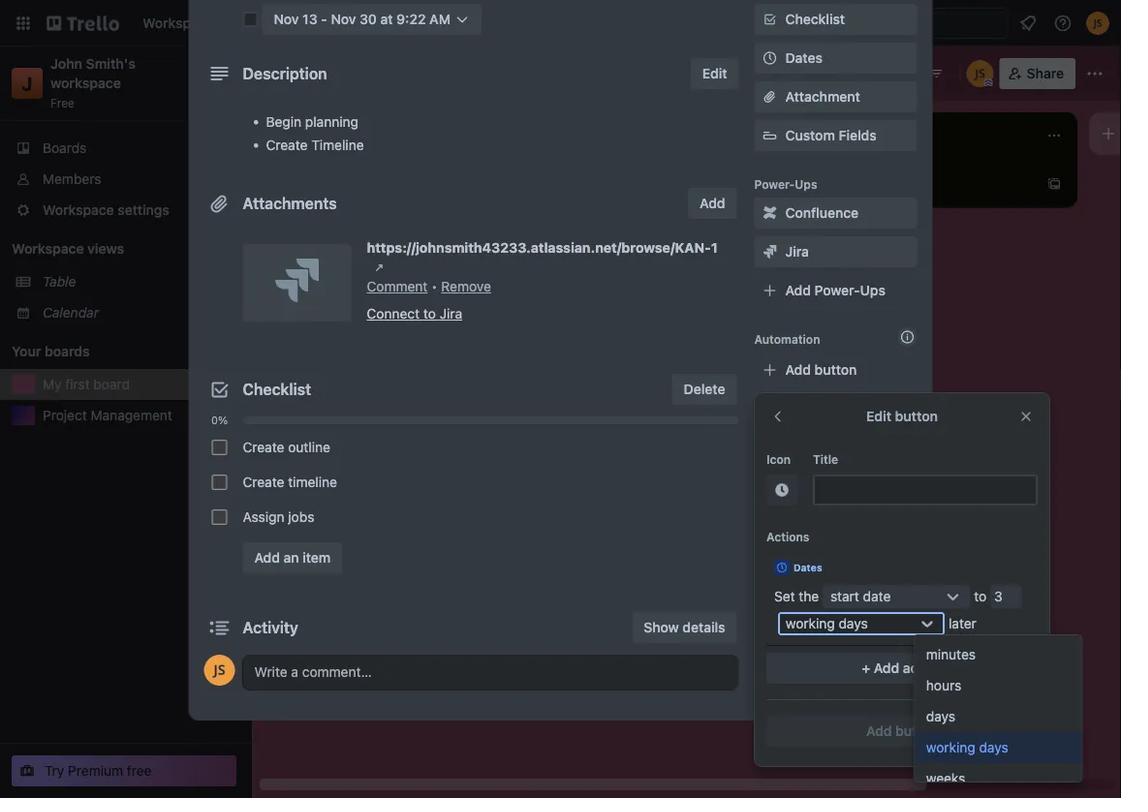 Task type: vqa. For each thing, say whether or not it's contained in the screenshot.
Cancel list editing image
no



Task type: locate. For each thing, give the bounding box(es) containing it.
None number field
[[991, 586, 1022, 609]]

working down the
[[786, 616, 835, 632]]

1 horizontal spatial john smith (johnsmith38824343) image
[[1087, 12, 1110, 35]]

my down your boards
[[43, 377, 62, 393]]

1 horizontal spatial working days
[[927, 740, 1009, 756]]

project
[[326, 203, 366, 216], [283, 215, 327, 231], [43, 408, 87, 424]]

ups inside 'link'
[[861, 283, 886, 299]]

project management
[[43, 408, 172, 424]]

share button
[[1000, 58, 1076, 89], [755, 596, 918, 627]]

Create timeline checkbox
[[212, 475, 227, 491]]

- inside nov 13 - nov 30 at 9:22 am button
[[321, 11, 327, 27]]

0 horizontal spatial power-
[[755, 177, 795, 191]]

0 horizontal spatial working days
[[786, 616, 868, 632]]

1 vertical spatial 30
[[381, 241, 395, 255]]

boards
[[45, 344, 90, 360]]

1 horizontal spatial my first board
[[277, 63, 394, 84]]

power ups image
[[860, 66, 875, 81]]

1 vertical spatial edit
[[867, 409, 892, 425]]

- for nov 13 - nov 30 at 9:22 am
[[321, 11, 327, 27]]

actions up sm icon
[[767, 530, 810, 544]]

checklist up create outline
[[243, 381, 311, 399]]

john smith (johnsmith38824343) image down search field
[[967, 60, 994, 87]]

project planning link
[[283, 213, 508, 233]]

my inside my first board text field
[[277, 63, 303, 84]]

color: green, title: none image
[[283, 202, 322, 209]]

2 vertical spatial create
[[243, 475, 285, 491]]

1 horizontal spatial add button
[[867, 724, 938, 740]]

calendar
[[43, 305, 99, 321]]

board down nov 13 - nov 30 at 9:22 am button
[[345, 63, 394, 84]]

+ add action
[[862, 661, 943, 677]]

0 vertical spatial 13
[[303, 11, 318, 27]]

1 vertical spatial working days
[[927, 740, 1009, 756]]

- inside 'nov 13 - nov 30' option
[[347, 241, 353, 255]]

nov right mark due date as complete option
[[274, 11, 299, 27]]

nov up "/"
[[306, 241, 328, 255]]

0 vertical spatial days
[[839, 616, 868, 632]]

working days up the weeks
[[927, 740, 1009, 756]]

add inside 'link'
[[786, 283, 811, 299]]

0 vertical spatial my first board
[[277, 63, 394, 84]]

1 vertical spatial power-
[[815, 283, 861, 299]]

1 horizontal spatial 30
[[381, 241, 395, 255]]

0 vertical spatial checklist
[[786, 11, 845, 27]]

table link
[[43, 272, 240, 292]]

button up move link
[[895, 409, 938, 425]]

1 vertical spatial add button
[[867, 724, 938, 740]]

search image
[[823, 16, 839, 31]]

1 vertical spatial board
[[93, 377, 130, 393]]

1 horizontal spatial share
[[1027, 65, 1065, 81]]

my up begin
[[277, 63, 303, 84]]

sm image
[[761, 563, 780, 583]]

edit button
[[691, 58, 739, 89]]

13 inside 'nov 13 - nov 30' option
[[331, 241, 344, 255]]

edit inside button
[[703, 65, 728, 81]]

edit button
[[867, 409, 938, 425]]

sm image
[[761, 10, 780, 29], [761, 204, 780, 223], [761, 242, 780, 262], [761, 438, 780, 458], [761, 477, 780, 496], [773, 481, 792, 500], [761, 516, 780, 535]]

0 vertical spatial add button
[[786, 362, 857, 378]]

create from template… image
[[772, 176, 787, 192]]

0 horizontal spatial my first board
[[43, 377, 130, 393]]

- down project planning
[[347, 241, 353, 255]]

add button down automation
[[786, 362, 857, 378]]

add an item
[[254, 550, 331, 566]]

share button down the archive link
[[755, 596, 918, 627]]

button down automation
[[815, 362, 857, 378]]

0 horizontal spatial 13
[[303, 11, 318, 27]]

Search field
[[839, 9, 1008, 38]]

https://johnsmith43233.atlassian.net/browse/kan 1 image up meeting
[[275, 259, 319, 302]]

https://johnsmith43233.atlassian.net/browse/kan 1 image up comment link
[[370, 258, 389, 277]]

13 inside nov 13 - nov 30 at 9:22 am button
[[303, 11, 318, 27]]

1 horizontal spatial first
[[307, 63, 341, 84]]

move
[[786, 440, 820, 456]]

return to previous screen image
[[771, 409, 786, 425]]

john smith (johnsmith38824343) image
[[1087, 12, 1110, 35], [967, 60, 994, 87]]

sm image for confluence
[[761, 204, 780, 223]]

create up create timeline
[[243, 440, 285, 456]]

0 vertical spatial button
[[815, 362, 857, 378]]

0 horizontal spatial share button
[[755, 596, 918, 627]]

planning up 'timeline'
[[305, 114, 359, 130]]

planning inside begin planning create timeline
[[305, 114, 359, 130]]

working days
[[786, 616, 868, 632], [927, 740, 1009, 756]]

working days down the
[[786, 616, 868, 632]]

table
[[43, 274, 76, 290]]

None text field
[[813, 475, 1038, 506]]

30 down project planning link
[[381, 241, 395, 255]]

project for project planning
[[283, 215, 327, 231]]

1 vertical spatial checklist
[[243, 381, 311, 399]]

1 vertical spatial planning
[[331, 215, 385, 231]]

my first board down nov 13 - nov 30 at 9:22 am
[[277, 63, 394, 84]]

free
[[50, 96, 75, 110]]

actions up move
[[755, 412, 798, 426]]

1
[[711, 240, 718, 256], [456, 241, 461, 255]]

create timeline
[[243, 475, 337, 491]]

dates
[[786, 50, 823, 66], [794, 562, 823, 573]]

1 horizontal spatial ups
[[861, 283, 886, 299]]

1 horizontal spatial board
[[345, 63, 394, 84]]

0 vertical spatial board
[[345, 63, 394, 84]]

create down begin
[[266, 137, 308, 153]]

0 vertical spatial 30
[[360, 11, 377, 27]]

1 horizontal spatial my
[[277, 63, 303, 84]]

add inside button
[[700, 195, 726, 211]]

dates button
[[755, 43, 918, 74]]

0 horizontal spatial edit
[[703, 65, 728, 81]]

try premium free button
[[12, 756, 237, 787]]

power-
[[755, 177, 795, 191], [815, 283, 861, 299]]

add button button
[[755, 355, 918, 386], [767, 716, 1038, 747]]

0 horizontal spatial first
[[65, 377, 90, 393]]

icon
[[767, 453, 791, 466]]

management
[[91, 408, 172, 424]]

1 vertical spatial create
[[243, 440, 285, 456]]

1 vertical spatial 13
[[331, 241, 344, 255]]

0 vertical spatial planning
[[305, 114, 359, 130]]

checklist up "dates" button
[[786, 11, 845, 27]]

30
[[360, 11, 377, 27], [381, 241, 395, 255]]

sm image inside checklist link
[[761, 10, 780, 29]]

1 horizontal spatial edit
[[867, 409, 892, 425]]

0
[[306, 269, 314, 282]]

details
[[683, 620, 726, 636]]

project up 'nov 13 - nov 30' option
[[326, 203, 366, 216]]

planning for begin planning create timeline
[[305, 114, 359, 130]]

edit for edit
[[703, 65, 728, 81]]

0 vertical spatial -
[[321, 11, 327, 27]]

0 horizontal spatial john smith (johnsmith38824343) image
[[967, 60, 994, 87]]

1 vertical spatial ups
[[861, 283, 886, 299]]

3
[[317, 269, 325, 282]]

1 vertical spatial share
[[786, 604, 823, 620]]

remove link
[[442, 279, 491, 295]]

+
[[862, 661, 871, 677]]

project down boards
[[43, 408, 87, 424]]

power- up automation
[[815, 283, 861, 299]]

date
[[863, 589, 891, 605]]

0 vertical spatial create
[[266, 137, 308, 153]]

edit
[[703, 65, 728, 81], [867, 409, 892, 425]]

0 vertical spatial edit
[[703, 65, 728, 81]]

nov 13 - nov 30 at 9:22 am
[[274, 11, 451, 27]]

30 inside 'nov 13 - nov 30' option
[[381, 241, 395, 255]]

jira
[[786, 244, 809, 260]]

0 horizontal spatial ups
[[795, 177, 818, 191]]

2 horizontal spatial days
[[980, 740, 1009, 756]]

board
[[345, 63, 394, 84], [93, 377, 130, 393]]

sm image inside copy link
[[761, 477, 780, 496]]

0 horizontal spatial my
[[43, 377, 62, 393]]

add button button down hours
[[767, 716, 1038, 747]]

13 down project planning
[[331, 241, 344, 255]]

1 horizontal spatial checklist
[[786, 11, 845, 27]]

1 horizontal spatial power-
[[815, 283, 861, 299]]

Nov 13 - Nov 30 checkbox
[[283, 237, 401, 260]]

1 vertical spatial working
[[927, 740, 976, 756]]

add for the add power-ups 'link'
[[786, 283, 811, 299]]

0 horizontal spatial 30
[[360, 11, 377, 27]]

first up begin planning create timeline
[[307, 63, 341, 84]]

john smith (johnsmith38824343) image right open information menu image
[[1087, 12, 1110, 35]]

add power-ups
[[786, 283, 886, 299]]

share button down 0 notifications icon
[[1000, 58, 1076, 89]]

button
[[815, 362, 857, 378], [895, 409, 938, 425], [896, 724, 938, 740]]

nov left at
[[331, 11, 356, 27]]

1 vertical spatial days
[[927, 709, 956, 725]]

create up assign
[[243, 475, 285, 491]]

30 inside nov 13 - nov 30 at 9:22 am button
[[360, 11, 377, 27]]

button for the bottom add button button
[[896, 724, 938, 740]]

dates inside button
[[786, 50, 823, 66]]

share left show menu image
[[1027, 65, 1065, 81]]

project down color: green, title: none "icon"
[[283, 215, 327, 231]]

13 right mark due date as complete option
[[303, 11, 318, 27]]

workspace
[[50, 75, 121, 91]]

make template
[[786, 517, 880, 533]]

create inside begin planning create timeline
[[266, 137, 308, 153]]

sm image for make template
[[761, 516, 780, 535]]

0 horizontal spatial working
[[786, 616, 835, 632]]

sm image inside make template link
[[761, 516, 780, 535]]

show menu image
[[1086, 64, 1105, 83]]

0 horizontal spatial -
[[321, 11, 327, 27]]

- for nov 13 - nov 30
[[347, 241, 353, 255]]

0 vertical spatial ups
[[795, 177, 818, 191]]

1 down add button on the right top of the page
[[711, 240, 718, 256]]

add
[[700, 195, 726, 211], [786, 283, 811, 299], [786, 362, 811, 378], [254, 550, 280, 566], [874, 661, 900, 677], [867, 724, 892, 740]]

1 horizontal spatial working
[[927, 740, 976, 756]]

https://johnsmith43233.atlassian.net/browse/kan 1 image
[[370, 258, 389, 277], [275, 259, 319, 302]]

0 vertical spatial dates
[[786, 50, 823, 66]]

my inside my first board link
[[43, 377, 62, 393]]

color: sky, title: "project" element
[[326, 202, 366, 216]]

add button for topmost add button button
[[786, 362, 857, 378]]

my first board inside text field
[[277, 63, 394, 84]]

1 horizontal spatial share button
[[1000, 58, 1076, 89]]

0 vertical spatial my
[[277, 63, 303, 84]]

0 vertical spatial share button
[[1000, 58, 1076, 89]]

button down hours
[[896, 724, 938, 740]]

1 horizontal spatial -
[[347, 241, 353, 255]]

add inside "button"
[[254, 550, 280, 566]]

delete link
[[673, 374, 737, 405]]

button for topmost add button button
[[815, 362, 857, 378]]

my first board down your boards with 2 items element
[[43, 377, 130, 393]]

9:22
[[397, 11, 426, 27]]

my first board
[[277, 63, 394, 84], [43, 377, 130, 393]]

planning up nov 13 - nov 30
[[331, 215, 385, 231]]

add button down hours
[[867, 724, 938, 740]]

add button for the bottom add button button
[[867, 724, 938, 740]]

30 left at
[[360, 11, 377, 27]]

open information menu image
[[1054, 14, 1073, 33]]

move link
[[755, 432, 918, 463]]

sm image inside move link
[[761, 438, 780, 458]]

2 vertical spatial button
[[896, 724, 938, 740]]

dates up the
[[794, 562, 823, 573]]

1 vertical spatial -
[[347, 241, 353, 255]]

0 vertical spatial first
[[307, 63, 341, 84]]

board up project management
[[93, 377, 130, 393]]

- up my first board text field
[[321, 11, 327, 27]]

set the
[[775, 589, 819, 605]]

1 horizontal spatial 13
[[331, 241, 344, 255]]

john smith (johnsmith38824343) image
[[204, 655, 235, 686]]

13 for nov 13 - nov 30
[[331, 241, 344, 255]]

0 horizontal spatial checklist
[[243, 381, 311, 399]]

1 up remove link
[[456, 241, 461, 255]]

power- inside 'link'
[[815, 283, 861, 299]]

0 horizontal spatial add button
[[786, 362, 857, 378]]

set
[[775, 589, 796, 605]]

1 vertical spatial first
[[65, 377, 90, 393]]

30 for nov 13 - nov 30 at 9:22 am
[[360, 11, 377, 27]]

first
[[307, 63, 341, 84], [65, 377, 90, 393]]

at
[[381, 11, 393, 27]]

0%
[[211, 414, 228, 427]]

1 vertical spatial my
[[43, 377, 62, 393]]

0 vertical spatial share
[[1027, 65, 1065, 81]]

edit left the 'calendar power-up' icon
[[703, 65, 728, 81]]

dates up attachment
[[786, 50, 823, 66]]

first down boards
[[65, 377, 90, 393]]

project for project management
[[43, 408, 87, 424]]

share down archive
[[786, 604, 823, 620]]

add button
[[688, 188, 737, 219]]

views
[[87, 241, 124, 257]]

add button button down automation
[[755, 355, 918, 386]]

create for timeline
[[243, 475, 285, 491]]

nov
[[274, 11, 299, 27], [331, 11, 356, 27], [306, 241, 328, 255], [356, 241, 378, 255]]

edit up move link
[[867, 409, 892, 425]]

2 vertical spatial days
[[980, 740, 1009, 756]]

primary element
[[0, 0, 1122, 47]]

power- up confluence
[[755, 177, 795, 191]]

jobs
[[288, 509, 315, 525]]

premium
[[68, 763, 123, 779]]

working up the weeks
[[927, 740, 976, 756]]

john
[[50, 56, 83, 72]]

1 horizontal spatial https://johnsmith43233.atlassian.net/browse/kan 1 image
[[370, 258, 389, 277]]

outline
[[288, 440, 330, 456]]

create from template… image
[[1047, 176, 1063, 192]]

nov 13 - nov 30
[[306, 241, 395, 255]]



Task type: describe. For each thing, give the bounding box(es) containing it.
https://johnsmith43233.atlassian.net/browse/kan-1
[[367, 240, 718, 256]]

Mark due date as complete checkbox
[[243, 12, 258, 27]]

nov 13 - nov 30 at 9:22 am button
[[262, 4, 482, 35]]

attachments
[[243, 194, 337, 213]]

sm image for copy
[[761, 477, 780, 496]]

hours
[[927, 678, 962, 694]]

try
[[45, 763, 64, 779]]

1 horizontal spatial 1
[[711, 240, 718, 256]]

delete
[[684, 381, 726, 397]]

0 vertical spatial john smith (johnsmith38824343) image
[[1087, 12, 1110, 35]]

30 for nov 13 - nov 30
[[381, 241, 395, 255]]

to
[[975, 589, 987, 605]]

custom
[[786, 127, 836, 143]]

minutes
[[927, 647, 976, 663]]

free
[[127, 763, 152, 779]]

0 horizontal spatial share
[[786, 604, 823, 620]]

begin
[[266, 114, 302, 130]]

add for add an item "button"
[[254, 550, 280, 566]]

show details
[[644, 620, 726, 636]]

1 vertical spatial john smith (johnsmith38824343) image
[[967, 60, 994, 87]]

j
[[22, 72, 33, 95]]

Create outline checkbox
[[212, 440, 227, 456]]

attachment
[[786, 89, 861, 105]]

boards link
[[0, 133, 252, 164]]

add for topmost add button button
[[786, 362, 811, 378]]

0 vertical spatial actions
[[755, 412, 798, 426]]

activity
[[243, 619, 299, 637]]

add for the bottom add button button
[[867, 724, 892, 740]]

create board or workspace image
[[448, 14, 467, 33]]

checklist group
[[204, 430, 739, 535]]

try premium free
[[45, 763, 152, 779]]

remove
[[442, 279, 491, 295]]

0 vertical spatial working
[[786, 616, 835, 632]]

am
[[430, 11, 451, 27]]

workspace views
[[12, 241, 124, 257]]

members link
[[0, 164, 252, 195]]

item
[[303, 550, 331, 566]]

your
[[12, 344, 41, 360]]

nov down project planning link
[[356, 241, 378, 255]]

your boards with 2 items element
[[12, 340, 196, 364]]

make
[[786, 517, 820, 533]]

calendar power-up image
[[742, 65, 758, 80]]

show
[[644, 620, 679, 636]]

automation image
[[887, 58, 914, 85]]

title
[[813, 453, 839, 466]]

calendar link
[[43, 303, 240, 323]]

meeting link
[[283, 310, 508, 330]]

add an item button
[[243, 543, 342, 574]]

weeks
[[927, 771, 966, 787]]

comment link
[[367, 279, 428, 295]]

action
[[903, 661, 943, 677]]

Assign jobs checkbox
[[212, 510, 227, 525]]

attachment button
[[755, 81, 918, 112]]

1 horizontal spatial days
[[927, 709, 956, 725]]

begin planning create timeline
[[266, 114, 364, 153]]

custom fields
[[786, 127, 877, 143]]

boards
[[43, 140, 87, 156]]

13 for nov 13 - nov 30 at 9:22 am
[[303, 11, 318, 27]]

0 horizontal spatial 1
[[456, 241, 461, 255]]

j link
[[12, 68, 43, 99]]

sm image for checklist
[[761, 10, 780, 29]]

create for outline
[[243, 440, 285, 456]]

sm image for jira
[[761, 242, 780, 262]]

my first board link
[[43, 375, 240, 395]]

0 horizontal spatial board
[[93, 377, 130, 393]]

Write a comment text field
[[243, 655, 739, 690]]

0 notifications image
[[1017, 12, 1040, 35]]

1 vertical spatial button
[[895, 409, 938, 425]]

workspace
[[12, 241, 84, 257]]

smith's
[[86, 56, 136, 72]]

confluence
[[786, 205, 859, 221]]

assign jobs
[[243, 509, 315, 525]]

copy link
[[755, 471, 918, 502]]

/
[[314, 269, 317, 282]]

checklist link
[[755, 4, 918, 35]]

custom fields button
[[755, 126, 918, 145]]

meeting
[[283, 312, 334, 328]]

comment
[[367, 279, 428, 295]]

show details link
[[632, 613, 737, 644]]

planning for project planning
[[331, 215, 385, 231]]

archive link
[[755, 557, 918, 588]]

copy
[[786, 478, 819, 494]]

0 vertical spatial working days
[[786, 616, 868, 632]]

later
[[949, 616, 977, 632]]

Board name text field
[[268, 58, 403, 89]]

0 horizontal spatial https://johnsmith43233.atlassian.net/browse/kan 1 image
[[275, 259, 319, 302]]

power-ups
[[755, 177, 818, 191]]

start
[[831, 589, 860, 605]]

1 vertical spatial dates
[[794, 562, 823, 573]]

fields
[[839, 127, 877, 143]]

1 vertical spatial share button
[[755, 596, 918, 627]]

make template link
[[755, 510, 918, 541]]

project planning
[[283, 215, 385, 231]]

1 vertical spatial my first board
[[43, 377, 130, 393]]

project management link
[[43, 406, 240, 426]]

0 horizontal spatial days
[[839, 616, 868, 632]]

john smith's workspace free
[[50, 56, 139, 110]]

automation
[[755, 333, 821, 346]]

an
[[284, 550, 299, 566]]

assign
[[243, 509, 285, 525]]

template
[[824, 517, 880, 533]]

0 / 3
[[306, 269, 325, 282]]

first inside text field
[[307, 63, 341, 84]]

timeline
[[311, 137, 364, 153]]

sm image for move
[[761, 438, 780, 458]]

project for color: sky, title: "project" element
[[326, 203, 366, 216]]

your boards
[[12, 344, 90, 360]]

the
[[799, 589, 819, 605]]

1 vertical spatial add button button
[[767, 716, 1038, 747]]

board inside text field
[[345, 63, 394, 84]]

https://johnsmith43233.atlassian.net/browse/kan-
[[367, 240, 711, 256]]

john smith's workspace link
[[50, 56, 139, 91]]

edit for edit button
[[867, 409, 892, 425]]

0 vertical spatial power-
[[755, 177, 795, 191]]

close popover image
[[1019, 409, 1034, 425]]

start date
[[831, 589, 891, 605]]

add power-ups link
[[755, 275, 918, 306]]

1 vertical spatial actions
[[767, 530, 810, 544]]

0 vertical spatial add button button
[[755, 355, 918, 386]]



